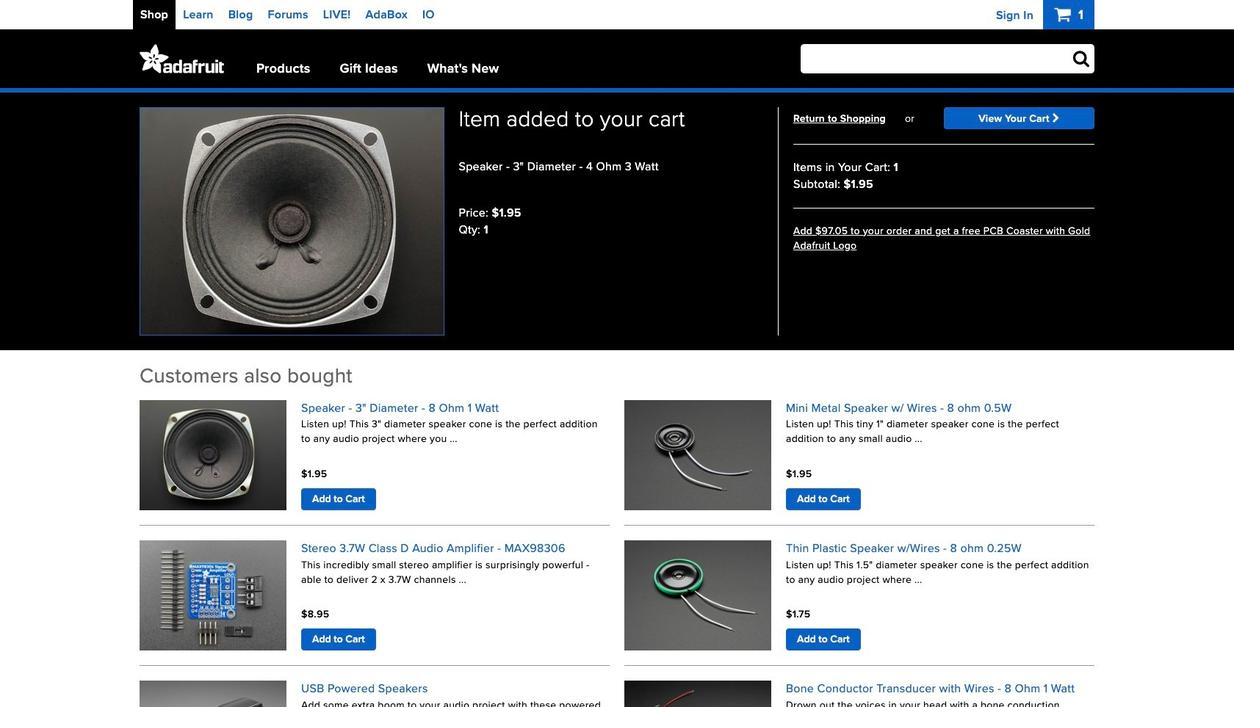 Task type: locate. For each thing, give the bounding box(es) containing it.
None search field
[[777, 44, 1095, 73]]

shopping cart image
[[1055, 5, 1075, 23]]

chevron right image
[[1053, 113, 1060, 123]]

main content
[[140, 92, 1095, 121]]

None text field
[[801, 44, 1095, 73]]

region
[[132, 365, 1102, 708]]



Task type: describe. For each thing, give the bounding box(es) containing it.
adafruit logo image
[[140, 44, 224, 73]]

search image
[[1074, 49, 1090, 67]]



Task type: vqa. For each thing, say whether or not it's contained in the screenshot.
Choose gallery item to display tab list
no



